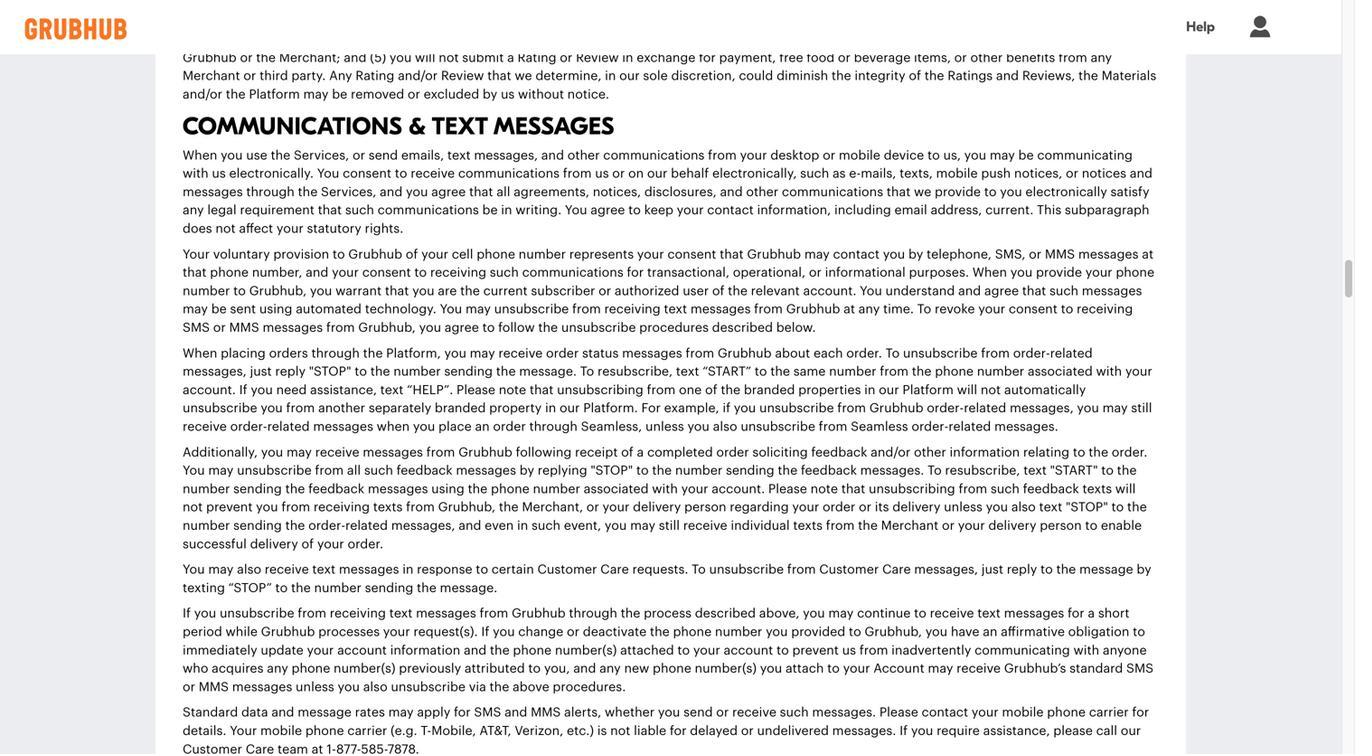 Task type: vqa. For each thing, say whether or not it's contained in the screenshot.
Grubhub+
no



Task type: locate. For each thing, give the bounding box(es) containing it.
sms inside if you unsubscribe from receiving text messages from grubhub through the process described above, you may continue to receive text messages for a short period while grubhub processes your request(s). if you change or deactivate the phone number you provided to grubhub, you have an affirmative obligation to immediately update your account information and the phone number(s) attached to your account to prevent us from inadvertently communicating with anyone who acquires any phone number(s) previously attributed to you, and any new phone number(s) you attach to your account may receive grubhub's standard sms or mms messages unless you also unsubscribe via the above procedures.
[[1127, 663, 1154, 675]]

time.
[[884, 303, 914, 316]]

agree down sms,
[[985, 285, 1019, 297]]

0 horizontal spatial information
[[390, 644, 461, 657]]

you down informational
[[860, 285, 883, 297]]

resubscribe, inside additionally, you may receive messages from grubhub following receipt of a completed order soliciting feedback and/or other information relating to the order. you may unsubscribe from all such feedback messages by replying "stop" to the number sending the feedback messages. to resubscribe, text "start" to the number sending the feedback messages using the phone number associated with your account. please note that unsubscribing from such feedback texts will not prevent you from receiving texts from grubhub, the merchant, or your delivery person regarding your order or its delivery unless you also text "stop" to the number sending the order-related messages, and even in such event, you may still receive individual texts from the merchant or your delivery person to enable successful delivery of your order.
[[946, 465, 1021, 477]]

not left 'automatically' at the bottom
[[981, 384, 1001, 397]]

grubhub inside additionally, you may receive messages from grubhub following receipt of a completed order soliciting feedback and/or other information relating to the order. you may unsubscribe from all such feedback messages by replying "stop" to the number sending the feedback messages. to resubscribe, text "start" to the number sending the feedback messages using the phone number associated with your account. please note that unsubscribing from such feedback texts will not prevent you from receiving texts from grubhub, the merchant, or your delivery person regarding your order or its delivery unless you also text "stop" to the number sending the order-related messages, and even in such event, you may still receive individual texts from the merchant or your delivery person to enable successful delivery of your order.
[[459, 446, 513, 459]]

regarding
[[730, 501, 789, 514]]

cell
[[452, 248, 473, 261]]

0 horizontal spatial have
[[951, 626, 980, 638]]

not inside ), including that your review must disclose any "material connection" you may have with grubhub or the merchant; and (5) you will not submit a rating or review in exchange for payment, free food or beverage items, or other benefits from any merchant or third party. any rating and/or review that we determine, in our sole discretion, could diminish the integrity of the ratings and reviews, the materials and/or the platform may be removed or excluded by us without notice.
[[439, 52, 459, 64]]

any down update
[[267, 663, 288, 675]]

procedures
[[640, 322, 709, 334]]

attached
[[621, 644, 674, 657]]

apply
[[417, 706, 451, 719]]

a up obligation
[[1088, 607, 1095, 620]]

0 vertical spatial have
[[1088, 33, 1117, 46]]

0 vertical spatial we
[[515, 70, 532, 83]]

agree
[[432, 186, 466, 198], [591, 204, 625, 217], [985, 285, 1019, 297], [445, 322, 479, 334]]

platform down third
[[249, 88, 300, 101]]

1 vertical spatial we
[[914, 186, 932, 198]]

1 vertical spatial will
[[957, 384, 978, 397]]

standard
[[1070, 663, 1124, 675]]

1 vertical spatial associated
[[584, 483, 649, 496]]

who
[[183, 663, 208, 675]]

0 horizontal spatial reply
[[275, 365, 306, 378]]

from inside you may also receive text messages in response to certain customer care requests. to unsubscribe from customer care messages, just reply to the message by texting "stop" to the number sending the message.
[[788, 564, 816, 576]]

2 vertical spatial sms
[[474, 706, 501, 719]]

us inside ), including that your review must disclose any "material connection" you may have with grubhub or the merchant; and (5) you will not submit a rating or review in exchange for payment, free food or beverage items, or other benefits from any merchant or third party. any rating and/or review that we determine, in our sole discretion, could diminish the integrity of the ratings and reviews, the materials and/or the platform may be removed or excluded by us without notice.
[[501, 88, 515, 101]]

when inside communications & text messages when you use the services, or send emails, text messages, and other communications from your desktop or mobile device to us, you may be communicating with us electronically. you consent to receive communications from us or on our behalf electronically, such as e-mails, texts, mobile push notices, or notices and messages through the services, and you agree that all agreements, notices, disclosures, and other communications that we provide to you electronically satisfy any legal requirement that such communications be in writing. you agree to keep your contact information, including email address, current. this subparagraph does not affect your statutory rights.
[[183, 149, 217, 162]]

whether
[[605, 706, 655, 719]]

you may also receive text messages in response to certain customer care requests. to unsubscribe from customer care messages, just reply to the message by texting "stop" to the number sending the message.
[[183, 564, 1152, 595]]

associated
[[1028, 365, 1093, 378], [584, 483, 649, 496]]

you
[[1034, 33, 1056, 46], [390, 52, 412, 64], [221, 149, 243, 162], [965, 149, 987, 162], [406, 186, 428, 198], [1000, 186, 1023, 198], [883, 248, 906, 261], [1011, 266, 1033, 279], [310, 285, 332, 297], [413, 285, 435, 297], [419, 322, 441, 334], [444, 347, 467, 360], [251, 384, 273, 397], [261, 402, 283, 415], [734, 402, 756, 415], [1078, 402, 1100, 415], [413, 421, 435, 433], [688, 421, 710, 433], [261, 446, 283, 459], [256, 501, 278, 514], [986, 501, 1009, 514], [605, 520, 627, 532], [194, 607, 216, 620], [803, 607, 825, 620], [493, 626, 515, 638], [766, 626, 788, 638], [926, 626, 948, 638], [760, 663, 783, 675], [338, 681, 360, 694], [658, 706, 680, 719], [912, 725, 934, 738]]

0 vertical spatial notices,
[[1015, 167, 1063, 180]]

care inside standard data and message rates may apply for sms and mms alerts, whether you send or receive such messages. please contact your mobile phone carrier for details. your mobile phone carrier (e.g. t-mobile, at&t, verizon, etc.) is not liable for delayed or undelivered messages. if you require assistance, please call our customer care team at 1-877-585-7878.
[[246, 743, 274, 754]]

1 horizontal spatial contact
[[833, 248, 880, 261]]

1 vertical spatial including
[[835, 204, 892, 217]]

using inside the your voluntary provision to grubhub of your cell phone number represents your consent that grubhub may contact you by telephone, sms, or mms messages at that phone number, and your consent to receiving such communications for transactional, operational, or informational purposes. when you provide your phone number to grubhub, you warrant that you are the current subscriber or authorized user of the relevant account. you understand and agree that such messages may be sent using automated technology. you may unsubscribe from receiving text messages from grubhub at any time. to revoke your consent to receiving sms or mms messages from grubhub, you agree to follow the unsubscribe procedures described below.
[[259, 303, 293, 316]]

transactional,
[[647, 266, 730, 279]]

message
[[1080, 564, 1134, 576], [298, 706, 352, 719]]

1 vertical spatial information
[[390, 644, 461, 657]]

"stop"
[[229, 582, 272, 595]]

the
[[256, 52, 276, 64], [832, 70, 852, 83], [925, 70, 945, 83], [1079, 70, 1099, 83], [226, 88, 246, 101], [271, 149, 291, 162], [298, 186, 318, 198], [460, 285, 480, 297], [728, 285, 748, 297], [538, 322, 558, 334], [363, 347, 383, 360], [371, 365, 390, 378], [496, 365, 516, 378], [771, 365, 790, 378], [912, 365, 932, 378], [721, 384, 741, 397], [1089, 446, 1109, 459], [652, 465, 672, 477], [778, 465, 798, 477], [1118, 465, 1137, 477], [285, 483, 305, 496], [468, 483, 488, 496], [499, 501, 519, 514], [1128, 501, 1147, 514], [285, 520, 305, 532], [858, 520, 878, 532], [1057, 564, 1077, 576], [291, 582, 311, 595], [417, 582, 437, 595], [621, 607, 641, 620], [650, 626, 670, 638], [490, 644, 510, 657], [490, 681, 510, 694]]

need
[[276, 384, 307, 397]]

sms
[[183, 322, 210, 334], [1127, 663, 1154, 675], [474, 706, 501, 719]]

grubhub's
[[1005, 663, 1067, 675]]

automated
[[296, 303, 362, 316]]

our left the 'platform.'
[[560, 402, 580, 415]]

grubhub, inside if you unsubscribe from receiving text messages from grubhub through the process described above, you may continue to receive text messages for a short period while grubhub processes your request(s). if you change or deactivate the phone number you provided to grubhub, you have an affirmative obligation to immediately update your account information and the phone number(s) attached to your account to prevent us from inadvertently communicating with anyone who acquires any phone number(s) previously attributed to you, and any new phone number(s) you attach to your account may receive grubhub's standard sms or mms messages unless you also unsubscribe via the above procedures.
[[865, 626, 922, 638]]

provided
[[792, 626, 846, 638]]

change
[[518, 626, 564, 638]]

1 vertical spatial carrier
[[348, 725, 387, 738]]

be
[[332, 88, 348, 101], [1019, 149, 1034, 162], [483, 204, 498, 217], [211, 303, 227, 316]]

desktop
[[771, 149, 820, 162]]

1 vertical spatial platform
[[903, 384, 954, 397]]

1 vertical spatial message.
[[440, 582, 498, 595]]

to left follow
[[483, 322, 495, 334]]

related inside additionally, you may receive messages from grubhub following receipt of a completed order soliciting feedback and/or other information relating to the order. you may unsubscribe from all such feedback messages by replying "stop" to the number sending the feedback messages. to resubscribe, text "start" to the number sending the feedback messages using the phone number associated with your account. please note that unsubscribing from such feedback texts will not prevent you from receiving texts from grubhub, the merchant, or your delivery person regarding your order or its delivery unless you also text "stop" to the number sending the order-related messages, and even in such event, you may still receive individual texts from the merchant or your delivery person to enable successful delivery of your order.
[[346, 520, 388, 532]]

if
[[723, 402, 731, 415]]

0 vertical spatial all
[[497, 186, 511, 198]]

receive inside communications & text messages when you use the services, or send emails, text messages, and other communications from your desktop or mobile device to us, you may be communicating with us electronically. you consent to receive communications from us or on our behalf electronically, such as e-mails, texts, mobile push notices, or notices and messages through the services, and you agree that all agreements, notices, disclosures, and other communications that we provide to you electronically satisfy any legal requirement that such communications be in writing. you agree to keep your contact information, including email address, current. this subparagraph does not affect your statutory rights.
[[411, 167, 455, 180]]

undelivered
[[757, 725, 829, 738]]

messages inside communications & text messages when you use the services, or send emails, text messages, and other communications from your desktop or mobile device to us, you may be communicating with us electronically. you consent to receive communications from us or on our behalf electronically, such as e-mails, texts, mobile push notices, or notices and messages through the services, and you agree that all agreements, notices, disclosures, and other communications that we provide to you electronically satisfy any legal requirement that such communications be in writing. you agree to keep your contact information, including email address, current. this subparagraph does not affect your statutory rights.
[[183, 186, 243, 198]]

merchant inside additionally, you may receive messages from grubhub following receipt of a completed order soliciting feedback and/or other information relating to the order. you may unsubscribe from all such feedback messages by replying "stop" to the number sending the feedback messages. to resubscribe, text "start" to the number sending the feedback messages using the phone number associated with your account. please note that unsubscribing from such feedback texts will not prevent you from receiving texts from grubhub, the merchant, or your delivery person regarding your order or its delivery unless you also text "stop" to the number sending the order-related messages, and even in such event, you may still receive individual texts from the merchant or your delivery person to enable successful delivery of your order.
[[882, 520, 939, 532]]

a right submit
[[507, 52, 514, 64]]

of inside ), including that your review must disclose any "material connection" you may have with grubhub or the merchant; and (5) you will not submit a rating or review in exchange for payment, free food or beverage items, or other benefits from any merchant or third party. any rating and/or review that we determine, in our sole discretion, could diminish the integrity of the ratings and reviews, the materials and/or the platform may be removed or excluded by us without notice.
[[909, 70, 922, 83]]

receive up "stop"
[[265, 564, 309, 576]]

1 horizontal spatial merchant
[[882, 520, 939, 532]]

0 vertical spatial "stop"
[[309, 365, 351, 378]]

unless inside when placing orders through the platform, you may receive order status messages from grubhub about each order. to unsubscribe from order-related messages, just reply "stop" to the number sending the message. to resubscribe, text "start" to the same number from the phone number associated with your account. if you need assistance, text "help". please note that unsubscribing from one of the branded properties in our platform will not automatically unsubscribe you from another separately branded property in our platform. for example, if you unsubscribe from grubhub order-related messages, you may still receive order-related messages when you place an order through seamless, unless you also unsubscribe from seamless order-related messages.
[[646, 421, 684, 433]]

us
[[501, 88, 515, 101], [212, 167, 226, 180], [595, 167, 609, 180], [843, 644, 856, 657]]

for up authorized
[[627, 266, 644, 279]]

2 vertical spatial at
[[312, 743, 323, 754]]

message inside standard data and message rates may apply for sms and mms alerts, whether you send or receive such messages. please contact your mobile phone carrier for details. your mobile phone carrier (e.g. t-mobile, at&t, verizon, etc.) is not liable for delayed or undelivered messages. if you require assistance, please call our customer care team at 1-877-585-7878.
[[298, 706, 352, 719]]

by inside you may also receive text messages in response to certain customer care requests. to unsubscribe from customer care messages, just reply to the message by texting "stop" to the number sending the message.
[[1137, 564, 1152, 576]]

1 horizontal spatial and/or
[[398, 70, 438, 83]]

any
[[874, 33, 896, 46], [1091, 52, 1113, 64], [183, 204, 204, 217], [859, 303, 880, 316], [267, 663, 288, 675], [600, 663, 621, 675]]

just
[[250, 365, 272, 378], [982, 564, 1004, 576]]

1 vertical spatial described
[[695, 607, 756, 620]]

unsubscribing up the 'platform.'
[[557, 384, 644, 397]]

to up attach
[[777, 644, 789, 657]]

including down the e-
[[835, 204, 892, 217]]

notices
[[1082, 167, 1127, 180]]

0 horizontal spatial associated
[[584, 483, 649, 496]]

above
[[513, 681, 550, 694]]

number up processes
[[314, 582, 362, 595]]

and/or
[[398, 70, 438, 83], [183, 88, 223, 101], [871, 446, 911, 459]]

0 horizontal spatial branded
[[435, 402, 486, 415]]

0 horizontal spatial contact
[[707, 204, 754, 217]]

1 horizontal spatial unsubscribing
[[869, 483, 956, 496]]

to up 'automatically' at the bottom
[[1061, 303, 1074, 316]]

1 vertical spatial review
[[576, 52, 619, 64]]

1 vertical spatial unless
[[944, 501, 983, 514]]

2 horizontal spatial account.
[[804, 285, 857, 297]]

not left submit
[[439, 52, 459, 64]]

0 vertical spatial message
[[1080, 564, 1134, 576]]

to inside additionally, you may receive messages from grubhub following receipt of a completed order soliciting feedback and/or other information relating to the order. you may unsubscribe from all such feedback messages by replying "stop" to the number sending the feedback messages. to resubscribe, text "start" to the number sending the feedback messages using the phone number associated with your account. please note that unsubscribing from such feedback texts will not prevent you from receiving texts from grubhub, the merchant, or your delivery person regarding your order or its delivery unless you also text "stop" to the number sending the order-related messages, and even in such event, you may still receive individual texts from the merchant or your delivery person to enable successful delivery of your order.
[[928, 465, 942, 477]]

text inside the your voluntary provision to grubhub of your cell phone number represents your consent that grubhub may contact you by telephone, sms, or mms messages at that phone number, and your consent to receiving such communications for transactional, operational, or informational purposes. when you provide your phone number to grubhub, you warrant that you are the current subscriber or authorized user of the relevant account. you understand and agree that such messages may be sent using automated technology. you may unsubscribe from receiving text messages from grubhub at any time. to revoke your consent to receiving sms or mms messages from grubhub, you agree to follow the unsubscribe procedures described below.
[[664, 303, 687, 316]]

texts down "start"
[[1083, 483, 1113, 496]]

described inside the your voluntary provision to grubhub of your cell phone number represents your consent that grubhub may contact you by telephone, sms, or mms messages at that phone number, and your consent to receiving such communications for transactional, operational, or informational purposes. when you provide your phone number to grubhub, you warrant that you are the current subscriber or authorized user of the relevant account. you understand and agree that such messages may be sent using automated technology. you may unsubscribe from receiving text messages from grubhub at any time. to revoke your consent to receiving sms or mms messages from grubhub, you agree to follow the unsubscribe procedures described below.
[[712, 322, 773, 334]]

1 horizontal spatial please
[[769, 483, 808, 496]]

receive inside you may also receive text messages in response to certain customer care requests. to unsubscribe from customer care messages, just reply to the message by texting "stop" to the number sending the message.
[[265, 564, 309, 576]]

prevent up successful at the left bottom of page
[[206, 501, 253, 514]]

1 horizontal spatial order.
[[847, 347, 883, 360]]

agree down emails,
[[432, 186, 466, 198]]

through
[[246, 186, 295, 198], [312, 347, 360, 360], [530, 421, 578, 433], [569, 607, 618, 620]]

text
[[432, 112, 488, 141]]

that inside when placing orders through the platform, you may receive order status messages from grubhub about each order. to unsubscribe from order-related messages, just reply "stop" to the number sending the message. to resubscribe, text "start" to the same number from the phone number associated with your account. if you need assistance, text "help". please note that unsubscribing from one of the branded properties in our platform will not automatically unsubscribe you from another separately branded property in our platform. for example, if you unsubscribe from grubhub order-related messages, you may still receive order-related messages when you place an order through seamless, unless you also unsubscribe from seamless order-related messages.
[[530, 384, 554, 397]]

beverage
[[854, 52, 911, 64]]

review down ),
[[576, 52, 619, 64]]

through inside if you unsubscribe from receiving text messages from grubhub through the process described above, you may continue to receive text messages for a short period while grubhub processes your request(s). if you change or deactivate the phone number you provided to grubhub, you have an affirmative obligation to immediately update your account information and the phone number(s) attached to your account to prevent us from inadvertently communicating with anyone who acquires any phone number(s) previously attributed to you, and any new phone number(s) you attach to your account may receive grubhub's standard sms or mms messages unless you also unsubscribe via the above procedures.
[[569, 607, 618, 620]]

unsubscribe down individual
[[709, 564, 784, 576]]

0 vertical spatial described
[[712, 322, 773, 334]]

1 horizontal spatial assistance,
[[984, 725, 1051, 738]]

also up rates at the left bottom
[[363, 681, 388, 694]]

party.
[[292, 70, 326, 83]]

to
[[918, 303, 932, 316], [886, 347, 900, 360], [580, 365, 594, 378], [928, 465, 942, 477], [692, 564, 706, 576]]

0 horizontal spatial send
[[369, 149, 398, 162]]

voluntary
[[213, 248, 270, 261]]

services, up statutory
[[321, 186, 377, 198]]

account. up "regarding"
[[712, 483, 765, 496]]

unless inside if you unsubscribe from receiving text messages from grubhub through the process described above, you may continue to receive text messages for a short period while grubhub processes your request(s). if you change or deactivate the phone number you provided to grubhub, you have an affirmative obligation to immediately update your account information and the phone number(s) attached to your account to prevent us from inadvertently communicating with anyone who acquires any phone number(s) previously attributed to you, and any new phone number(s) you attach to your account may receive grubhub's standard sms or mms messages unless you also unsubscribe via the above procedures.
[[296, 681, 334, 694]]

represents
[[570, 248, 634, 261]]

2 horizontal spatial contact
[[922, 706, 969, 719]]

still inside when placing orders through the platform, you may receive order status messages from grubhub about each order. to unsubscribe from order-related messages, just reply "stop" to the number sending the message. to resubscribe, text "start" to the same number from the phone number associated with your account. if you need assistance, text "help". please note that unsubscribing from one of the branded properties in our platform will not automatically unsubscribe you from another separately branded property in our platform. for example, if you unsubscribe from grubhub order-related messages, you may still receive order-related messages when you place an order through seamless, unless you also unsubscribe from seamless order-related messages.
[[1132, 402, 1153, 415]]

1 horizontal spatial still
[[1132, 402, 1153, 415]]

0 horizontal spatial still
[[659, 520, 680, 532]]

2 vertical spatial "stop"
[[1066, 501, 1109, 514]]

sms inside the your voluntary provision to grubhub of your cell phone number represents your consent that grubhub may contact you by telephone, sms, or mms messages at that phone number, and your consent to receiving such communications for transactional, operational, or informational purposes. when you provide your phone number to grubhub, you warrant that you are the current subscriber or authorized user of the relevant account. you understand and agree that such messages may be sent using automated technology. you may unsubscribe from receiving text messages from grubhub at any time. to revoke your consent to receiving sms or mms messages from grubhub, you agree to follow the unsubscribe procedures described below.
[[183, 322, 210, 334]]

1 vertical spatial your
[[230, 725, 257, 738]]

merchant,
[[522, 501, 583, 514]]

will for when placing orders through the platform, you may receive order status messages from grubhub about each order. to unsubscribe from order-related messages, just reply "stop" to the number sending the message. to resubscribe, text "start" to the same number from the phone number associated with your account. if you need assistance, text "help". please note that unsubscribing from one of the branded properties in our platform will not automatically unsubscribe you from another separately branded property in our platform. for example, if you unsubscribe from grubhub order-related messages, you may still receive order-related messages when you place an order through seamless, unless you also unsubscribe from seamless order-related messages.
[[957, 384, 978, 397]]

1 vertical spatial provide
[[1036, 266, 1083, 279]]

0 vertical spatial reply
[[275, 365, 306, 378]]

number(s) down processes
[[334, 663, 396, 675]]

0 vertical spatial unless
[[646, 421, 684, 433]]

1 vertical spatial all
[[347, 465, 361, 477]]

0 horizontal spatial care
[[246, 743, 274, 754]]

number
[[519, 248, 566, 261], [183, 285, 230, 297], [394, 365, 441, 378], [829, 365, 877, 378], [977, 365, 1025, 378], [675, 465, 723, 477], [183, 483, 230, 496], [533, 483, 581, 496], [183, 520, 230, 532], [314, 582, 362, 595], [715, 626, 763, 638]]

to up above
[[529, 663, 541, 675]]

send inside communications & text messages when you use the services, or send emails, text messages, and other communications from your desktop or mobile device to us, you may be communicating with us electronically. you consent to receive communications from us or on our behalf electronically, such as e-mails, texts, mobile push notices, or notices and messages through the services, and you agree that all agreements, notices, disclosures, and other communications that we provide to you electronically satisfy any legal requirement that such communications be in writing. you agree to keep your contact information, including email address, current. this subparagraph does not affect your statutory rights.
[[369, 149, 398, 162]]

any inside the your voluntary provision to grubhub of your cell phone number represents your consent that grubhub may contact you by telephone, sms, or mms messages at that phone number, and your consent to receiving such communications for transactional, operational, or informational purposes. when you provide your phone number to grubhub, you warrant that you are the current subscriber or authorized user of the relevant account. you understand and agree that such messages may be sent using automated technology. you may unsubscribe from receiving text messages from grubhub at any time. to revoke your consent to receiving sms or mms messages from grubhub, you agree to follow the unsubscribe procedures described below.
[[859, 303, 880, 316]]

receive down another
[[315, 446, 360, 459]]

other inside additionally, you may receive messages from grubhub following receipt of a completed order soliciting feedback and/or other information relating to the order. you may unsubscribe from all such feedback messages by replying "stop" to the number sending the feedback messages. to resubscribe, text "start" to the number sending the feedback messages using the phone number associated with your account. please note that unsubscribing from such feedback texts will not prevent you from receiving texts from grubhub, the merchant, or your delivery person regarding your order or its delivery unless you also text "stop" to the number sending the order-related messages, and even in such event, you may still receive individual texts from the merchant or your delivery person to enable successful delivery of your order.
[[914, 446, 947, 459]]

us down provided
[[843, 644, 856, 657]]

1 vertical spatial account.
[[183, 384, 236, 397]]

consent inside communications & text messages when you use the services, or send emails, text messages, and other communications from your desktop or mobile device to us, you may be communicating with us electronically. you consent to receive communications from us or on our behalf electronically, such as e-mails, texts, mobile push notices, or notices and messages through the services, and you agree that all agreements, notices, disclosures, and other communications that we provide to you electronically satisfy any legal requirement that such communications be in writing. you agree to keep your contact information, including email address, current. this subparagraph does not affect your statutory rights.
[[343, 167, 392, 180]]

0 horizontal spatial sms
[[183, 322, 210, 334]]

2 vertical spatial please
[[880, 706, 919, 719]]

must
[[787, 33, 818, 46]]

877-
[[336, 743, 361, 754]]

0 horizontal spatial unless
[[296, 681, 334, 694]]

for up obligation
[[1068, 607, 1085, 620]]

1 vertical spatial "stop"
[[591, 465, 633, 477]]

for
[[699, 52, 716, 64], [627, 266, 644, 279], [1068, 607, 1085, 620], [454, 706, 471, 719], [1133, 706, 1150, 719], [670, 725, 687, 738]]

any inside communications & text messages when you use the services, or send emails, text messages, and other communications from your desktop or mobile device to us, you may be communicating with us electronically. you consent to receive communications from us or on our behalf electronically, such as e-mails, texts, mobile push notices, or notices and messages through the services, and you agree that all agreements, notices, disclosures, and other communications that we provide to you electronically satisfy any legal requirement that such communications be in writing. you agree to keep your contact information, including email address, current. this subparagraph does not affect your statutory rights.
[[183, 204, 204, 217]]

message.
[[519, 365, 577, 378], [440, 582, 498, 595]]

reply up affirmative
[[1007, 564, 1038, 576]]

1 vertical spatial person
[[1040, 520, 1082, 532]]

also down if
[[713, 421, 738, 433]]

to down continue
[[849, 626, 862, 638]]

1 vertical spatial and/or
[[183, 88, 223, 101]]

merchant
[[183, 70, 240, 83], [882, 520, 939, 532]]

electronically,
[[713, 167, 797, 180]]

messages. up its
[[861, 465, 925, 477]]

please down account
[[880, 706, 919, 719]]

texts,
[[900, 167, 933, 180]]

information inside if you unsubscribe from receiving text messages from grubhub through the process described above, you may continue to receive text messages for a short period while grubhub processes your request(s). if you change or deactivate the phone number you provided to grubhub, you have an affirmative obligation to immediately update your account information and the phone number(s) attached to your account to prevent us from inadvertently communicating with anyone who acquires any phone number(s) previously attributed to you, and any new phone number(s) you attach to your account may receive grubhub's standard sms or mms messages unless you also unsubscribe via the above procedures.
[[390, 644, 461, 657]]

receive
[[411, 167, 455, 180], [499, 347, 543, 360], [183, 421, 227, 433], [315, 446, 360, 459], [684, 520, 728, 532], [265, 564, 309, 576], [930, 607, 975, 620], [957, 663, 1001, 675], [733, 706, 777, 719]]

0 vertical spatial at
[[1142, 248, 1154, 261]]

our up seamless at the right of page
[[879, 384, 900, 397]]

agreements,
[[514, 186, 590, 198]]

0 horizontal spatial platform
[[249, 88, 300, 101]]

2 vertical spatial account.
[[712, 483, 765, 496]]

your down data
[[230, 725, 257, 738]]

0 vertical spatial assistance,
[[310, 384, 377, 397]]

0 horizontal spatial notices,
[[593, 186, 641, 198]]

in up seamless at the right of page
[[865, 384, 876, 397]]

through down "automated" on the left top of the page
[[312, 347, 360, 360]]

other
[[971, 52, 1003, 64], [568, 149, 600, 162], [746, 186, 779, 198], [914, 446, 947, 459]]

unsubscribing inside additionally, you may receive messages from grubhub following receipt of a completed order soliciting feedback and/or other information relating to the order. you may unsubscribe from all such feedback messages by replying "stop" to the number sending the feedback messages. to resubscribe, text "start" to the number sending the feedback messages using the phone number associated with your account. please note that unsubscribing from such feedback texts will not prevent you from receiving texts from grubhub, the merchant, or your delivery person regarding your order or its delivery unless you also text "stop" to the number sending the order-related messages, and even in such event, you may still receive individual texts from the merchant or your delivery person to enable successful delivery of your order.
[[869, 483, 956, 496]]

and right data
[[272, 706, 294, 719]]

other inside ), including that your review must disclose any "material connection" you may have with grubhub or the merchant; and (5) you will not submit a rating or review in exchange for payment, free food or beverage items, or other benefits from any merchant or third party. any rating and/or review that we determine, in our sole discretion, could diminish the integrity of the ratings and reviews, the materials and/or the platform may be removed or excluded by us without notice.
[[971, 52, 1003, 64]]

1 horizontal spatial person
[[1040, 520, 1082, 532]]

help
[[1187, 19, 1216, 35]]

account. inside when placing orders through the platform, you may receive order status messages from grubhub about each order. to unsubscribe from order-related messages, just reply "stop" to the number sending the message. to resubscribe, text "start" to the same number from the phone number associated with your account. if you need assistance, text "help". please note that unsubscribing from one of the branded properties in our platform will not automatically unsubscribe you from another separately branded property in our platform. for example, if you unsubscribe from grubhub order-related messages, you may still receive order-related messages when you place an order through seamless, unless you also unsubscribe from seamless order-related messages.
[[183, 384, 236, 397]]

at&t,
[[480, 725, 512, 738]]

mms up standard
[[199, 681, 229, 694]]

also up "stop"
[[237, 564, 261, 576]]

messages, down placing
[[183, 365, 247, 378]]

send
[[369, 149, 398, 162], [684, 706, 713, 719]]

receiving inside if you unsubscribe from receiving text messages from grubhub through the process described above, you may continue to receive text messages for a short period while grubhub processes your request(s). if you change or deactivate the phone number you provided to grubhub, you have an affirmative obligation to immediately update your account information and the phone number(s) attached to your account to prevent us from inadvertently communicating with anyone who acquires any phone number(s) previously attributed to you, and any new phone number(s) you attach to your account may receive grubhub's standard sms or mms messages unless you also unsubscribe via the above procedures.
[[330, 607, 386, 620]]

review up excluded
[[441, 70, 484, 83]]

delivery down completed
[[633, 501, 681, 514]]

1 vertical spatial at
[[844, 303, 856, 316]]

"stop" up another
[[309, 365, 351, 378]]

1 horizontal spatial associated
[[1028, 365, 1093, 378]]

1 vertical spatial reply
[[1007, 564, 1038, 576]]

1 vertical spatial a
[[637, 446, 644, 459]]

and up attributed at bottom left
[[464, 644, 487, 657]]

have inside if you unsubscribe from receiving text messages from grubhub through the process described above, you may continue to receive text messages for a short period while grubhub processes your request(s). if you change or deactivate the phone number you provided to grubhub, you have an affirmative obligation to immediately update your account information and the phone number(s) attached to your account to prevent us from inadvertently communicating with anyone who acquires any phone number(s) previously attributed to you, and any new phone number(s) you attach to your account may receive grubhub's standard sms or mms messages unless you also unsubscribe via the above procedures.
[[951, 626, 980, 638]]

your inside standard data and message rates may apply for sms and mms alerts, whether you send or receive such messages. please contact your mobile phone carrier for details. your mobile phone carrier (e.g. t-mobile, at&t, verizon, etc.) is not liable for delayed or undelivered messages. if you require assistance, please call our customer care team at 1-877-585-7878.
[[972, 706, 999, 719]]

receive left individual
[[684, 520, 728, 532]]

1 horizontal spatial including
[[835, 204, 892, 217]]

1 horizontal spatial a
[[637, 446, 644, 459]]

number down completed
[[675, 465, 723, 477]]

"stop"
[[309, 365, 351, 378], [591, 465, 633, 477], [1066, 501, 1109, 514]]

be up electronically on the top right of page
[[1019, 149, 1034, 162]]

1 horizontal spatial sms
[[474, 706, 501, 719]]

0 vertical spatial your
[[183, 248, 210, 261]]

order. up enable at the right of the page
[[1112, 446, 1148, 459]]

also inside when placing orders through the platform, you may receive order status messages from grubhub about each order. to unsubscribe from order-related messages, just reply "stop" to the number sending the message. to resubscribe, text "start" to the same number from the phone number associated with your account. if you need assistance, text "help". please note that unsubscribing from one of the branded properties in our platform will not automatically unsubscribe you from another separately branded property in our platform. for example, if you unsubscribe from grubhub order-related messages, you may still receive order-related messages when you place an order through seamless, unless you also unsubscribe from seamless order-related messages.
[[713, 421, 738, 433]]

certain
[[492, 564, 534, 576]]

message. up property
[[519, 365, 577, 378]]

mobile down us,
[[937, 167, 978, 180]]

to
[[928, 149, 940, 162], [395, 167, 407, 180], [985, 186, 997, 198], [629, 204, 641, 217], [333, 248, 345, 261], [415, 266, 427, 279], [233, 285, 246, 297], [1061, 303, 1074, 316], [483, 322, 495, 334], [355, 365, 367, 378], [755, 365, 767, 378], [1073, 446, 1086, 459], [637, 465, 649, 477], [1102, 465, 1114, 477], [1112, 501, 1124, 514], [1086, 520, 1098, 532], [476, 564, 488, 576], [1041, 564, 1053, 576], [275, 582, 288, 595], [914, 607, 927, 620], [849, 626, 862, 638], [1133, 626, 1146, 638], [678, 644, 690, 657], [777, 644, 789, 657], [529, 663, 541, 675], [828, 663, 840, 675]]

messages, inside you may also receive text messages in response to certain customer care requests. to unsubscribe from customer care messages, just reply to the message by texting "stop" to the number sending the message.
[[915, 564, 979, 576]]

message inside you may also receive text messages in response to certain customer care requests. to unsubscribe from customer care messages, just reply to the message by texting "stop" to the number sending the message.
[[1080, 564, 1134, 576]]

account. inside additionally, you may receive messages from grubhub following receipt of a completed order soliciting feedback and/or other information relating to the order. you may unsubscribe from all such feedback messages by replying "stop" to the number sending the feedback messages. to resubscribe, text "start" to the number sending the feedback messages using the phone number associated with your account. please note that unsubscribing from such feedback texts will not prevent you from receiving texts from grubhub, the merchant, or your delivery person regarding your order or its delivery unless you also text "stop" to the number sending the order-related messages, and even in such event, you may still receive individual texts from the merchant or your delivery person to enable successful delivery of your order.
[[712, 483, 765, 496]]

will inside additionally, you may receive messages from grubhub following receipt of a completed order soliciting feedback and/or other information relating to the order. you may unsubscribe from all such feedback messages by replying "stop" to the number sending the feedback messages. to resubscribe, text "start" to the number sending the feedback messages using the phone number associated with your account. please note that unsubscribing from such feedback texts will not prevent you from receiving texts from grubhub, the merchant, or your delivery person regarding your order or its delivery unless you also text "stop" to the number sending the order-related messages, and even in such event, you may still receive individual texts from the merchant or your delivery person to enable successful delivery of your order.
[[1116, 483, 1136, 496]]

or
[[240, 52, 253, 64], [560, 52, 573, 64], [838, 52, 851, 64], [955, 52, 967, 64], [244, 70, 256, 83], [408, 88, 420, 101], [353, 149, 365, 162], [823, 149, 836, 162], [613, 167, 625, 180], [1066, 167, 1079, 180], [1029, 248, 1042, 261], [809, 266, 822, 279], [599, 285, 612, 297], [213, 322, 226, 334], [587, 501, 599, 514], [859, 501, 872, 514], [942, 520, 955, 532], [567, 626, 580, 638], [183, 681, 195, 694], [717, 706, 729, 719], [741, 725, 754, 738]]

sending inside when placing orders through the platform, you may receive order status messages from grubhub about each order. to unsubscribe from order-related messages, just reply "stop" to the number sending the message. to resubscribe, text "start" to the same number from the phone number associated with your account. if you need assistance, text "help". please note that unsubscribing from one of the branded properties in our platform will not automatically unsubscribe you from another separately branded property in our platform. for example, if you unsubscribe from grubhub order-related messages, you may still receive order-related messages when you place an order through seamless, unless you also unsubscribe from seamless order-related messages.
[[444, 365, 493, 378]]

using inside additionally, you may receive messages from grubhub following receipt of a completed order soliciting feedback and/or other information relating to the order. you may unsubscribe from all such feedback messages by replying "stop" to the number sending the feedback messages. to resubscribe, text "start" to the number sending the feedback messages using the phone number associated with your account. please note that unsubscribing from such feedback texts will not prevent you from receiving texts from grubhub, the merchant, or your delivery person regarding your order or its delivery unless you also text "stop" to the number sending the order-related messages, and even in such event, you may still receive individual texts from the merchant or your delivery person to enable successful delivery of your order.
[[432, 483, 465, 496]]

not inside additionally, you may receive messages from grubhub following receipt of a completed order soliciting feedback and/or other information relating to the order. you may unsubscribe from all such feedback messages by replying "stop" to the number sending the feedback messages. to resubscribe, text "start" to the number sending the feedback messages using the phone number associated with your account. please note that unsubscribing from such feedback texts will not prevent you from receiving texts from grubhub, the merchant, or your delivery person regarding your order or its delivery unless you also text "stop" to the number sending the order-related messages, and even in such event, you may still receive individual texts from the merchant or your delivery person to enable successful delivery of your order.
[[183, 501, 203, 514]]

care left team
[[246, 743, 274, 754]]

number(s) down deactivate
[[555, 644, 617, 657]]

0 vertical spatial platform
[[249, 88, 300, 101]]

sending up processes
[[365, 582, 414, 595]]

0 vertical spatial using
[[259, 303, 293, 316]]

relating
[[1024, 446, 1070, 459]]

number up subscriber
[[519, 248, 566, 261]]

note inside when placing orders through the platform, you may receive order status messages from grubhub about each order. to unsubscribe from order-related messages, just reply "stop" to the number sending the message. to resubscribe, text "start" to the same number from the phone number associated with your account. if you need assistance, text "help". please note that unsubscribing from one of the branded properties in our platform will not automatically unsubscribe you from another separately branded property in our platform. for example, if you unsubscribe from grubhub order-related messages, you may still receive order-related messages when you place an order through seamless, unless you also unsubscribe from seamless order-related messages.
[[499, 384, 526, 397]]

as
[[833, 167, 846, 180]]

communications
[[604, 149, 705, 162], [458, 167, 560, 180], [782, 186, 884, 198], [378, 204, 479, 217], [522, 266, 624, 279]]

1 horizontal spatial platform
[[903, 384, 954, 397]]

1 horizontal spatial all
[[497, 186, 511, 198]]

order.
[[847, 347, 883, 360], [1112, 446, 1148, 459], [348, 538, 384, 551]]

phone inside additionally, you may receive messages from grubhub following receipt of a completed order soliciting feedback and/or other information relating to the order. you may unsubscribe from all such feedback messages by replying "stop" to the number sending the feedback messages. to resubscribe, text "start" to the number sending the feedback messages using the phone number associated with your account. please note that unsubscribing from such feedback texts will not prevent you from receiving texts from grubhub, the merchant, or your delivery person regarding your order or its delivery unless you also text "stop" to the number sending the order-related messages, and even in such event, you may still receive individual texts from the merchant or your delivery person to enable successful delivery of your order.
[[491, 483, 530, 496]]

0 horizontal spatial merchant
[[183, 70, 240, 83]]

2 horizontal spatial unless
[[944, 501, 983, 514]]

resubscribe, inside when placing orders through the platform, you may receive order status messages from grubhub about each order. to unsubscribe from order-related messages, just reply "stop" to the number sending the message. to resubscribe, text "start" to the same number from the phone number associated with your account. if you need assistance, text "help". please note that unsubscribing from one of the branded properties in our platform will not automatically unsubscribe you from another separately branded property in our platform. for example, if you unsubscribe from grubhub order-related messages, you may still receive order-related messages when you place an order through seamless, unless you also unsubscribe from seamless order-related messages.
[[598, 365, 673, 378]]

messages, down 'automatically' at the bottom
[[1010, 402, 1074, 415]]

1 horizontal spatial have
[[1088, 33, 1117, 46]]

person down "start"
[[1040, 520, 1082, 532]]

1 horizontal spatial message.
[[519, 365, 577, 378]]

each
[[814, 347, 843, 360]]

by
[[483, 88, 498, 101], [909, 248, 924, 261], [520, 465, 535, 477], [1137, 564, 1152, 576]]

information
[[950, 446, 1020, 459], [390, 644, 461, 657]]

grubhub image
[[18, 18, 134, 40]]

data
[[241, 706, 268, 719]]

not down legal
[[216, 223, 236, 235]]

branded
[[744, 384, 795, 397], [435, 402, 486, 415]]

assistance, up another
[[310, 384, 377, 397]]

1 vertical spatial have
[[951, 626, 980, 638]]

provide inside communications & text messages when you use the services, or send emails, text messages, and other communications from your desktop or mobile device to us, you may be communicating with us electronically. you consent to receive communications from us or on our behalf electronically, such as e-mails, texts, mobile push notices, or notices and messages through the services, and you agree that all agreements, notices, disclosures, and other communications that we provide to you electronically satisfy any legal requirement that such communications be in writing. you agree to keep your contact information, including email address, current. this subparagraph does not affect your statutory rights.
[[935, 186, 981, 198]]

1 account from the left
[[337, 644, 387, 657]]

communications
[[183, 112, 402, 141]]

you inside additionally, you may receive messages from grubhub following receipt of a completed order soliciting feedback and/or other information relating to the order. you may unsubscribe from all such feedback messages by replying "stop" to the number sending the feedback messages. to resubscribe, text "start" to the number sending the feedback messages using the phone number associated with your account. please note that unsubscribing from such feedback texts will not prevent you from receiving texts from grubhub, the merchant, or your delivery person regarding your order or its delivery unless you also text "stop" to the number sending the order-related messages, and even in such event, you may still receive individual texts from the merchant or your delivery person to enable successful delivery of your order.
[[183, 465, 205, 477]]

that down does
[[183, 266, 207, 279]]

carrier up call
[[1090, 706, 1129, 719]]

messages. up relating
[[995, 421, 1059, 433]]

notices, up electronically on the top right of page
[[1015, 167, 1063, 180]]

rating up removed
[[356, 70, 395, 83]]

0 vertical spatial please
[[457, 384, 496, 397]]

0 vertical spatial just
[[250, 365, 272, 378]]

by inside ), including that your review must disclose any "material connection" you may have with grubhub or the merchant; and (5) you will not submit a rating or review in exchange for payment, free food or beverage items, or other benefits from any merchant or third party. any rating and/or review that we determine, in our sole discretion, could diminish the integrity of the ratings and reviews, the materials and/or the platform may be removed or excluded by us without notice.
[[483, 88, 498, 101]]

require
[[937, 725, 980, 738]]

0 vertical spatial merchant
[[183, 70, 240, 83]]

additionally,
[[183, 446, 258, 459]]

0 horizontal spatial assistance,
[[310, 384, 377, 397]]

we down texts,
[[914, 186, 932, 198]]

described
[[712, 322, 773, 334], [695, 607, 756, 620]]

may inside you may also receive text messages in response to certain customer care requests. to unsubscribe from customer care messages, just reply to the message by texting "stop" to the number sending the message.
[[208, 564, 234, 576]]

will up excluded
[[415, 52, 436, 64]]

2 vertical spatial and/or
[[871, 446, 911, 459]]

removed
[[351, 88, 404, 101]]

we inside communications & text messages when you use the services, or send emails, text messages, and other communications from your desktop or mobile device to us, you may be communicating with us electronically. you consent to receive communications from us or on our behalf electronically, such as e-mails, texts, mobile push notices, or notices and messages through the services, and you agree that all agreements, notices, disclosures, and other communications that we provide to you electronically satisfy any legal requirement that such communications be in writing. you agree to keep your contact information, including email address, current. this subparagraph does not affect your statutory rights.
[[914, 186, 932, 198]]

its
[[875, 501, 890, 514]]

grubhub inside ), including that your review must disclose any "material connection" you may have with grubhub or the merchant; and (5) you will not submit a rating or review in exchange for payment, free food or beverage items, or other benefits from any merchant or third party. any rating and/or review that we determine, in our sole discretion, could diminish the integrity of the ratings and reviews, the materials and/or the platform may be removed or excluded by us without notice.
[[183, 52, 237, 64]]

&
[[409, 112, 426, 141]]

contact up require
[[922, 706, 969, 719]]

0 horizontal spatial provide
[[935, 186, 981, 198]]

0 vertical spatial prevent
[[206, 501, 253, 514]]

email
[[895, 204, 928, 217]]

an left affirmative
[[983, 626, 998, 638]]

for inside if you unsubscribe from receiving text messages from grubhub through the process described above, you may continue to receive text messages for a short period while grubhub processes your request(s). if you change or deactivate the phone number you provided to grubhub, you have an affirmative obligation to immediately update your account information and the phone number(s) attached to your account to prevent us from inadvertently communicating with anyone who acquires any phone number(s) previously attributed to you, and any new phone number(s) you attach to your account may receive grubhub's standard sms or mms messages unless you also unsubscribe via the above procedures.
[[1068, 607, 1085, 620]]

provide up address,
[[935, 186, 981, 198]]

have up materials
[[1088, 33, 1117, 46]]

mms inside if you unsubscribe from receiving text messages from grubhub through the process described above, you may continue to receive text messages for a short period while grubhub processes your request(s). if you change or deactivate the phone number you provided to grubhub, you have an affirmative obligation to immediately update your account information and the phone number(s) attached to your account to prevent us from inadvertently communicating with anyone who acquires any phone number(s) previously attributed to you, and any new phone number(s) you attach to your account may receive grubhub's standard sms or mms messages unless you also unsubscribe via the above procedures.
[[199, 681, 229, 694]]

1 horizontal spatial send
[[684, 706, 713, 719]]

a inside additionally, you may receive messages from grubhub following receipt of a completed order soliciting feedback and/or other information relating to the order. you may unsubscribe from all such feedback messages by replying "stop" to the number sending the feedback messages. to resubscribe, text "start" to the number sending the feedback messages using the phone number associated with your account. please note that unsubscribing from such feedback texts will not prevent you from receiving texts from grubhub, the merchant, or your delivery person regarding your order or its delivery unless you also text "stop" to the number sending the order-related messages, and even in such event, you may still receive individual texts from the merchant or your delivery person to enable successful delivery of your order.
[[637, 446, 644, 459]]

also inside you may also receive text messages in response to certain customer care requests. to unsubscribe from customer care messages, just reply to the message by texting "stop" to the number sending the message.
[[237, 564, 261, 576]]

0 horizontal spatial unsubscribing
[[557, 384, 644, 397]]

0 horizontal spatial will
[[415, 52, 436, 64]]

phone up even
[[491, 483, 530, 496]]

diminish
[[777, 70, 829, 83]]

2 account from the left
[[724, 644, 774, 657]]

rating up determine, in the top left of the page
[[518, 52, 557, 64]]

an inside when placing orders through the platform, you may receive order status messages from grubhub about each order. to unsubscribe from order-related messages, just reply "stop" to the number sending the message. to resubscribe, text "start" to the same number from the phone number associated with your account. if you need assistance, text "help". please note that unsubscribing from one of the branded properties in our platform will not automatically unsubscribe you from another separately branded property in our platform. for example, if you unsubscribe from grubhub order-related messages, you may still receive order-related messages when you place an order through seamless, unless you also unsubscribe from seamless order-related messages.
[[475, 421, 490, 433]]

please inside standard data and message rates may apply for sms and mms alerts, whether you send or receive such messages. please contact your mobile phone carrier for details. your mobile phone carrier (e.g. t-mobile, at&t, verizon, etc.) is not liable for delayed or undelivered messages. if you require assistance, please call our customer care team at 1-877-585-7878.
[[880, 706, 919, 719]]

you
[[317, 167, 339, 180], [565, 204, 587, 217], [860, 285, 883, 297], [440, 303, 462, 316], [183, 465, 205, 477], [183, 564, 205, 576]]

(5)
[[370, 52, 386, 64]]

will inside ), including that your review must disclose any "material connection" you may have with grubhub or the merchant; and (5) you will not submit a rating or review in exchange for payment, free food or beverage items, or other benefits from any merchant or third party. any rating and/or review that we determine, in our sole discretion, could diminish the integrity of the ratings and reviews, the materials and/or the platform may be removed or excluded by us without notice.
[[415, 52, 436, 64]]

us left without
[[501, 88, 515, 101]]

2 horizontal spatial review
[[741, 33, 784, 46]]

1 vertical spatial message
[[298, 706, 352, 719]]

our inside ), including that your review must disclose any "material connection" you may have with grubhub or the merchant; and (5) you will not submit a rating or review in exchange for payment, free food or beverage items, or other benefits from any merchant or third party. any rating and/or review that we determine, in our sole discretion, could diminish the integrity of the ratings and reviews, the materials and/or the platform may be removed or excluded by us without notice.
[[620, 70, 640, 83]]

at
[[1142, 248, 1154, 261], [844, 303, 856, 316], [312, 743, 323, 754]]

us,
[[944, 149, 961, 162]]

continue
[[857, 607, 911, 620]]

us inside if you unsubscribe from receiving text messages from grubhub through the process described above, you may continue to receive text messages for a short period while grubhub processes your request(s). if you change or deactivate the phone number you provided to grubhub, you have an affirmative obligation to immediately update your account information and the phone number(s) attached to your account to prevent us from inadvertently communicating with anyone who acquires any phone number(s) previously attributed to you, and any new phone number(s) you attach to your account may receive grubhub's standard sms or mms messages unless you also unsubscribe via the above procedures.
[[843, 644, 856, 657]]

number down the 'voluntary' on the top left of page
[[183, 285, 230, 297]]

1 vertical spatial prevent
[[793, 644, 839, 657]]

unless down update
[[296, 681, 334, 694]]

"stop" inside when placing orders through the platform, you may receive order status messages from grubhub about each order. to unsubscribe from order-related messages, just reply "stop" to the number sending the message. to resubscribe, text "start" to the same number from the phone number associated with your account. if you need assistance, text "help". please note that unsubscribing from one of the branded properties in our platform will not automatically unsubscribe you from another separately branded property in our platform. for example, if you unsubscribe from grubhub order-related messages, you may still receive order-related messages when you place an order through seamless, unless you also unsubscribe from seamless order-related messages.
[[309, 365, 351, 378]]

including inside communications & text messages when you use the services, or send emails, text messages, and other communications from your desktop or mobile device to us, you may be communicating with us electronically. you consent to receive communications from us or on our behalf electronically, such as e-mails, texts, mobile push notices, or notices and messages through the services, and you agree that all agreements, notices, disclosures, and other communications that we provide to you electronically satisfy any legal requirement that such communications be in writing. you agree to keep your contact information, including email address, current. this subparagraph does not affect your statutory rights.
[[835, 204, 892, 217]]

user
[[683, 285, 709, 297]]

"stop" down receipt
[[591, 465, 633, 477]]

from inside ), including that your review must disclose any "material connection" you may have with grubhub or the merchant; and (5) you will not submit a rating or review in exchange for payment, free food or beverage items, or other benefits from any merchant or third party. any rating and/or review that we determine, in our sole discretion, could diminish the integrity of the ratings and reviews, the materials and/or the platform may be removed or excluded by us without notice.
[[1059, 52, 1088, 64]]

you inside you may also receive text messages in response to certain customer care requests. to unsubscribe from customer care messages, just reply to the message by texting "stop" to the number sending the message.
[[183, 564, 205, 576]]

still
[[1132, 402, 1153, 415], [659, 520, 680, 532]]

receive down follow
[[499, 347, 543, 360]]

if down placing
[[239, 384, 248, 397]]

sending inside you may also receive text messages in response to certain customer care requests. to unsubscribe from customer care messages, just reply to the message by texting "stop" to the number sending the message.
[[365, 582, 414, 595]]

0 horizontal spatial we
[[515, 70, 532, 83]]

provide
[[935, 186, 981, 198], [1036, 266, 1083, 279]]

same
[[794, 365, 826, 378]]

customer down details.
[[183, 743, 242, 754]]

0 vertical spatial communicating
[[1038, 149, 1133, 162]]

you up statutory
[[317, 167, 339, 180]]



Task type: describe. For each thing, give the bounding box(es) containing it.
to left enable at the right of the page
[[1086, 520, 1098, 532]]

deactivate
[[583, 626, 647, 638]]

assistance, inside standard data and message rates may apply for sms and mms alerts, whether you send or receive such messages. please contact your mobile phone carrier for details. your mobile phone carrier (e.g. t-mobile, at&t, verizon, etc.) is not liable for delayed or undelivered messages. if you require assistance, please call our customer care team at 1-877-585-7878.
[[984, 725, 1051, 738]]

order down property
[[493, 421, 526, 433]]

inadvertently
[[892, 644, 972, 657]]

call
[[1097, 725, 1118, 738]]

current.
[[986, 204, 1034, 217]]

delivery down relating
[[989, 520, 1037, 532]]

to right "start"
[[1102, 465, 1114, 477]]

requests.
[[633, 564, 689, 576]]

phone up please
[[1048, 706, 1086, 719]]

if up period
[[183, 607, 191, 620]]

1 vertical spatial order.
[[1112, 446, 1148, 459]]

requirement
[[240, 204, 315, 217]]

another
[[318, 402, 365, 415]]

1-
[[327, 743, 336, 754]]

"help".
[[407, 384, 453, 397]]

an inside if you unsubscribe from receiving text messages from grubhub through the process described above, you may continue to receive text messages for a short period while grubhub processes your request(s). if you change or deactivate the phone number you provided to grubhub, you have an affirmative obligation to immediately update your account information and the phone number(s) attached to your account to prevent us from inadvertently communicating with anyone who acquires any phone number(s) previously attributed to you, and any new phone number(s) you attach to your account may receive grubhub's standard sms or mms messages unless you also unsubscribe via the above procedures.
[[983, 626, 998, 638]]

2 vertical spatial texts
[[793, 520, 823, 532]]

short
[[1099, 607, 1130, 620]]

messages, inside communications & text messages when you use the services, or send emails, text messages, and other communications from your desktop or mobile device to us, you may be communicating with us electronically. you consent to receive communications from us or on our behalf electronically, such as e-mails, texts, mobile push notices, or notices and messages through the services, and you agree that all agreements, notices, disclosures, and other communications that we provide to you electronically satisfy any legal requirement that such communications be in writing. you agree to keep your contact information, including email address, current. this subparagraph does not affect your statutory rights.
[[474, 149, 538, 162]]

information inside additionally, you may receive messages from grubhub following receipt of a completed order soliciting feedback and/or other information relating to the order. you may unsubscribe from all such feedback messages by replying "stop" to the number sending the feedback messages. to resubscribe, text "start" to the number sending the feedback messages using the phone number associated with your account. please note that unsubscribing from such feedback texts will not prevent you from receiving texts from grubhub, the merchant, or your delivery person regarding your order or its delivery unless you also text "stop" to the number sending the order-related messages, and even in such event, you may still receive individual texts from the merchant or your delivery person to enable successful delivery of your order.
[[950, 446, 1020, 459]]

use
[[246, 149, 267, 162]]

texting
[[183, 582, 225, 595]]

technology.
[[365, 303, 437, 316]]

prevent inside if you unsubscribe from receiving text messages from grubhub through the process described above, you may continue to receive text messages for a short period while grubhub processes your request(s). if you change or deactivate the phone number you provided to grubhub, you have an affirmative obligation to immediately update your account information and the phone number(s) attached to your account to prevent us from inadvertently communicating with anyone who acquires any phone number(s) previously attributed to you, and any new phone number(s) you attach to your account may receive grubhub's standard sms or mms messages unless you also unsubscribe via the above procedures.
[[793, 644, 839, 657]]

push
[[982, 167, 1011, 180]]

prevent inside additionally, you may receive messages from grubhub following receipt of a completed order soliciting feedback and/or other information relating to the order. you may unsubscribe from all such feedback messages by replying "stop" to the number sending the feedback messages. to resubscribe, text "start" to the number sending the feedback messages using the phone number associated with your account. please note that unsubscribing from such feedback texts will not prevent you from receiving texts from grubhub, the merchant, or your delivery person regarding your order or its delivery unless you also text "stop" to the number sending the order-related messages, and even in such event, you may still receive individual texts from the merchant or your delivery person to enable successful delivery of your order.
[[206, 501, 253, 514]]

emails,
[[401, 149, 444, 162]]

could
[[739, 70, 774, 83]]

third
[[260, 70, 288, 83]]

1 vertical spatial rating
[[356, 70, 395, 83]]

replying
[[538, 465, 588, 477]]

to up affirmative
[[1041, 564, 1053, 576]]

1 vertical spatial services,
[[321, 186, 377, 198]]

any up materials
[[1091, 52, 1113, 64]]

for inside the your voluntary provision to grubhub of your cell phone number represents your consent that grubhub may contact you by telephone, sms, or mms messages at that phone number, and your consent to receiving such communications for transactional, operational, or informational purposes. when you provide your phone number to grubhub, you warrant that you are the current subscriber or authorized user of the relevant account. you understand and agree that such messages may be sent using automated technology. you may unsubscribe from receiving text messages from grubhub at any time. to revoke your consent to receiving sms or mms messages from grubhub, you agree to follow the unsubscribe procedures described below.
[[627, 266, 644, 279]]

writing.
[[516, 204, 562, 217]]

in inside communications & text messages when you use the services, or send emails, text messages, and other communications from your desktop or mobile device to us, you may be communicating with us electronically. you consent to receive communications from us or on our behalf electronically, such as e-mails, texts, mobile push notices, or notices and messages through the services, and you agree that all agreements, notices, disclosures, and other communications that we provide to you electronically satisfy any legal requirement that such communications be in writing. you agree to keep your contact information, including email address, current. this subparagraph does not affect your statutory rights.
[[501, 204, 512, 217]]

with inside communications & text messages when you use the services, or send emails, text messages, and other communications from your desktop or mobile device to us, you may be communicating with us electronically. you consent to receive communications from us or on our behalf electronically, such as e-mails, texts, mobile push notices, or notices and messages through the services, and you agree that all agreements, notices, disclosures, and other communications that we provide to you electronically satisfy any legal requirement that such communications be in writing. you agree to keep your contact information, including email address, current. this subparagraph does not affect your statutory rights.
[[183, 167, 209, 180]]

when placing orders through the platform, you may receive order status messages from grubhub about each order. to unsubscribe from order-related messages, just reply "stop" to the number sending the message. to resubscribe, text "start" to the same number from the phone number associated with your account. if you need assistance, text "help". please note that unsubscribing from one of the branded properties in our platform will not automatically unsubscribe you from another separately branded property in our platform. for example, if you unsubscribe from grubhub order-related messages, you may still receive order-related messages when you place an order through seamless, unless you also unsubscribe from seamless order-related messages.
[[183, 347, 1153, 433]]

1 horizontal spatial notices,
[[1015, 167, 1063, 180]]

customer inside standard data and message rates may apply for sms and mms alerts, whether you send or receive such messages. please contact your mobile phone carrier for details. your mobile phone carrier (e.g. t-mobile, at&t, verizon, etc.) is not liable for delayed or undelivered messages. if you require assistance, please call our customer care team at 1-877-585-7878.
[[183, 743, 242, 754]]

receive down inadvertently
[[957, 663, 1001, 675]]

messages. inside when placing orders through the platform, you may receive order status messages from grubhub about each order. to unsubscribe from order-related messages, just reply "stop" to the number sending the message. to resubscribe, text "start" to the same number from the phone number associated with your account. if you need assistance, text "help". please note that unsubscribing from one of the branded properties in our platform will not automatically unsubscribe you from another separately branded property in our platform. for example, if you unsubscribe from grubhub order-related messages, you may still receive order-related messages when you place an order through seamless, unless you also unsubscribe from seamless order-related messages.
[[995, 421, 1059, 433]]

contact inside communications & text messages when you use the services, or send emails, text messages, and other communications from your desktop or mobile device to us, you may be communicating with us electronically. you consent to receive communications from us or on our behalf electronically, such as e-mails, texts, mobile push notices, or notices and messages through the services, and you agree that all agreements, notices, disclosures, and other communications that we provide to you electronically satisfy any legal requirement that such communications be in writing. you agree to keep your contact information, including email address, current. this subparagraph does not affect your statutory rights.
[[707, 204, 754, 217]]

communicating inside communications & text messages when you use the services, or send emails, text messages, and other communications from your desktop or mobile device to us, you may be communicating with us electronically. you consent to receive communications from us or on our behalf electronically, such as e-mails, texts, mobile push notices, or notices and messages through the services, and you agree that all agreements, notices, disclosures, and other communications that we provide to you electronically satisfy any legal requirement that such communications be in writing. you agree to keep your contact information, including email address, current. this subparagraph does not affect your statutory rights.
[[1038, 149, 1133, 162]]

phone down change
[[513, 644, 552, 657]]

placing
[[221, 347, 266, 360]]

that up exchange
[[683, 33, 707, 46]]

address,
[[931, 204, 983, 217]]

may inside standard data and message rates may apply for sms and mms alerts, whether you send or receive such messages. please contact your mobile phone carrier for details. your mobile phone carrier (e.g. t-mobile, at&t, verizon, etc.) is not liable for delayed or undelivered messages. if you require assistance, please call our customer care team at 1-877-585-7878.
[[389, 706, 414, 719]]

that inside additionally, you may receive messages from grubhub following receipt of a completed order soliciting feedback and/or other information relating to the order. you may unsubscribe from all such feedback messages by replying "stop" to the number sending the feedback messages. to resubscribe, text "start" to the number sending the feedback messages using the phone number associated with your account. please note that unsubscribing from such feedback texts will not prevent you from receiving texts from grubhub, the merchant, or your delivery person regarding your order or its delivery unless you also text "stop" to the number sending the order-related messages, and even in such event, you may still receive individual texts from the merchant or your delivery person to enable successful delivery of your order.
[[842, 483, 866, 496]]

messages inside you may also receive text messages in response to certain customer care requests. to unsubscribe from customer care messages, just reply to the message by texting "stop" to the number sending the message.
[[339, 564, 399, 576]]

number inside you may also receive text messages in response to certain customer care requests. to unsubscribe from customer care messages, just reply to the message by texting "stop" to the number sending the message.
[[314, 582, 362, 595]]

unsubscribe up soliciting
[[741, 421, 816, 433]]

if inside when placing orders through the platform, you may receive order status messages from grubhub about each order. to unsubscribe from order-related messages, just reply "stop" to the number sending the message. to resubscribe, text "start" to the same number from the phone number associated with your account. if you need assistance, text "help". please note that unsubscribing from one of the branded properties in our platform will not automatically unsubscribe you from another separately branded property in our platform. for example, if you unsubscribe from grubhub order-related messages, you may still receive order-related messages when you place an order through seamless, unless you also unsubscribe from seamless order-related messages.
[[239, 384, 248, 397]]

liable
[[634, 725, 667, 738]]

unsubscribe inside additionally, you may receive messages from grubhub following receipt of a completed order soliciting feedback and/or other information relating to the order. you may unsubscribe from all such feedback messages by replying "stop" to the number sending the feedback messages. to resubscribe, text "start" to the number sending the feedback messages using the phone number associated with your account. please note that unsubscribing from such feedback texts will not prevent you from receiving texts from grubhub, the merchant, or your delivery person regarding your order or its delivery unless you also text "stop" to the number sending the order-related messages, and even in such event, you may still receive individual texts from the merchant or your delivery person to enable successful delivery of your order.
[[237, 465, 312, 477]]

your inside when placing orders through the platform, you may receive order status messages from grubhub about each order. to unsubscribe from order-related messages, just reply "stop" to the number sending the message. to resubscribe, text "start" to the same number from the phone number associated with your account. if you need assistance, text "help". please note that unsubscribing from one of the branded properties in our platform will not automatically unsubscribe you from another separately branded property in our platform. for example, if you unsubscribe from grubhub order-related messages, you may still receive order-related messages when you place an order through seamless, unless you also unsubscribe from seamless order-related messages.
[[1126, 365, 1153, 378]]

informational
[[825, 266, 906, 279]]

status
[[582, 347, 619, 360]]

phone up 1-
[[306, 725, 344, 738]]

send inside standard data and message rates may apply for sms and mms alerts, whether you send or receive such messages. please contact your mobile phone carrier for details. your mobile phone carrier (e.g. t-mobile, at&t, verizon, etc.) is not liable for delayed or undelivered messages. if you require assistance, please call our customer care team at 1-877-585-7878.
[[684, 706, 713, 719]]

be left writing.
[[483, 204, 498, 217]]

integrity
[[855, 70, 906, 83]]

unsubscribe down properties
[[760, 402, 834, 415]]

communications inside the your voluntary provision to grubhub of your cell phone number represents your consent that grubhub may contact you by telephone, sms, or mms messages at that phone number, and your consent to receiving such communications for transactional, operational, or informational purposes. when you provide your phone number to grubhub, you warrant that you are the current subscriber or authorized user of the relevant account. you understand and agree that such messages may be sent using automated technology. you may unsubscribe from receiving text messages from grubhub at any time. to revoke your consent to receiving sms or mms messages from grubhub, you agree to follow the unsubscribe procedures described below.
[[522, 266, 624, 279]]

processes
[[318, 626, 380, 638]]

number up 'automatically' at the bottom
[[977, 365, 1025, 378]]

any
[[329, 70, 352, 83]]

platform.
[[584, 402, 638, 415]]

you down agreements,
[[565, 204, 587, 217]]

number inside if you unsubscribe from receiving text messages from grubhub through the process described above, you may continue to receive text messages for a short period while grubhub processes your request(s). if you change or deactivate the phone number you provided to grubhub, you have an affirmative obligation to immediately update your account information and the phone number(s) attached to your account to prevent us from inadvertently communicating with anyone who acquires any phone number(s) previously attributed to you, and any new phone number(s) you attach to your account may receive grubhub's standard sms or mms messages unless you also unsubscribe via the above procedures.
[[715, 626, 763, 638]]

and down benefits at the top right of the page
[[997, 70, 1019, 83]]

property
[[489, 402, 542, 415]]

reply inside you may also receive text messages in response to certain customer care requests. to unsubscribe from customer care messages, just reply to the message by texting "stop" to the number sending the message.
[[1007, 564, 1038, 576]]

statutory
[[307, 223, 362, 235]]

be inside the your voluntary provision to grubhub of your cell phone number represents your consent that grubhub may contact you by telephone, sms, or mms messages at that phone number, and your consent to receiving such communications for transactional, operational, or informational purposes. when you provide your phone number to grubhub, you warrant that you are the current subscriber or authorized user of the relevant account. you understand and agree that such messages may be sent using automated technology. you may unsubscribe from receiving text messages from grubhub at any time. to revoke your consent to receiving sms or mms messages from grubhub, you agree to follow the unsubscribe procedures described below.
[[211, 303, 227, 316]]

to right "stop"
[[275, 582, 288, 595]]

that up cell
[[469, 186, 493, 198]]

t-
[[421, 725, 432, 738]]

2 horizontal spatial care
[[883, 564, 911, 576]]

and left (5) on the top of page
[[344, 52, 367, 64]]

0 vertical spatial carrier
[[1090, 706, 1129, 719]]

your inside standard data and message rates may apply for sms and mms alerts, whether you send or receive such messages. please contact your mobile phone carrier for details. your mobile phone carrier (e.g. t-mobile, at&t, verizon, etc.) is not liable for delayed or undelivered messages. if you require assistance, please call our customer care team at 1-877-585-7878.
[[230, 725, 257, 738]]

0 horizontal spatial carrier
[[348, 725, 387, 738]]

sms,
[[995, 248, 1026, 261]]

purposes.
[[909, 266, 970, 279]]

information,
[[757, 204, 831, 217]]

your inside ), including that your review must disclose any "material connection" you may have with grubhub or the merchant; and (5) you will not submit a rating or review in exchange for payment, free food or beverage items, or other benefits from any merchant or third party. any rating and/or review that we determine, in our sole discretion, could diminish the integrity of the ratings and reviews, the materials and/or the platform may be removed or excluded by us without notice.
[[711, 33, 738, 46]]

and/or inside additionally, you may receive messages from grubhub following receipt of a completed order soliciting feedback and/or other information relating to the order. you may unsubscribe from all such feedback messages by replying "stop" to the number sending the feedback messages. to resubscribe, text "start" to the number sending the feedback messages using the phone number associated with your account. please note that unsubscribing from such feedback texts will not prevent you from receiving texts from grubhub, the merchant, or your delivery person regarding your order or its delivery unless you also text "stop" to the number sending the order-related messages, and even in such event, you may still receive individual texts from the merchant or your delivery person to enable successful delivery of your order.
[[871, 446, 911, 459]]

for inside ), including that your review must disclose any "material connection" you may have with grubhub or the merchant; and (5) you will not submit a rating or review in exchange for payment, free food or beverage items, or other benefits from any merchant or third party. any rating and/or review that we determine, in our sole discretion, could diminish the integrity of the ratings and reviews, the materials and/or the platform may be removed or excluded by us without notice.
[[699, 52, 716, 64]]

orders
[[269, 347, 308, 360]]

consent up the transactional,
[[668, 248, 717, 261]]

grubhub, down technology.
[[358, 322, 416, 334]]

mms inside standard data and message rates may apply for sms and mms alerts, whether you send or receive such messages. please contact your mobile phone carrier for details. your mobile phone carrier (e.g. t-mobile, at&t, verizon, etc.) is not liable for delayed or undelivered messages. if you require assistance, please call our customer care team at 1-877-585-7878.
[[531, 706, 561, 719]]

communications down as
[[782, 186, 884, 198]]

number down platform,
[[394, 365, 441, 378]]

number up merchant,
[[533, 483, 581, 496]]

messages, inside additionally, you may receive messages from grubhub following receipt of a completed order soliciting feedback and/or other information relating to the order. you may unsubscribe from all such feedback messages by replying "stop" to the number sending the feedback messages. to resubscribe, text "start" to the number sending the feedback messages using the phone number associated with your account. please note that unsubscribing from such feedback texts will not prevent you from receiving texts from grubhub, the merchant, or your delivery person regarding your order or its delivery unless you also text "stop" to the number sending the order-related messages, and even in such event, you may still receive individual texts from the merchant or your delivery person to enable successful delivery of your order.
[[391, 520, 455, 532]]

message. inside you may also receive text messages in response to certain customer care requests. to unsubscribe from customer care messages, just reply to the message by texting "stop" to the number sending the message.
[[440, 582, 498, 595]]

account
[[874, 663, 925, 675]]

request(s).
[[414, 626, 478, 638]]

0 vertical spatial review
[[741, 33, 784, 46]]

to left us,
[[928, 149, 940, 162]]

assistance, inside when placing orders through the platform, you may receive order status messages from grubhub about each order. to unsubscribe from order-related messages, just reply "stop" to the number sending the message. to resubscribe, text "start" to the same number from the phone number associated with your account. if you need assistance, text "help". please note that unsubscribing from one of the branded properties in our platform will not automatically unsubscribe you from another separately branded property in our platform. for example, if you unsubscribe from grubhub order-related messages, you may still receive order-related messages when you place an order through seamless, unless you also unsubscribe from seamless order-related messages.
[[310, 384, 377, 397]]

to down statutory
[[333, 248, 345, 261]]

unsubscribe inside you may also receive text messages in response to certain customer care requests. to unsubscribe from customer care messages, just reply to the message by texting "stop" to the number sending the message.
[[709, 564, 784, 576]]

agree up the represents
[[591, 204, 625, 217]]

help link
[[1169, 7, 1234, 47]]

one
[[679, 384, 702, 397]]

unsubscribe up status
[[562, 322, 636, 334]]

through up the following
[[530, 421, 578, 433]]

items,
[[914, 52, 951, 64]]

rights.
[[365, 223, 404, 235]]

follow
[[498, 322, 535, 334]]

provide inside the your voluntary provision to grubhub of your cell phone number represents your consent that grubhub may contact you by telephone, sms, or mms messages at that phone number, and your consent to receiving such communications for transactional, operational, or informational purposes. when you provide your phone number to grubhub, you warrant that you are the current subscriber or authorized user of the relevant account. you understand and agree that such messages may be sent using automated technology. you may unsubscribe from receiving text messages from grubhub at any time. to revoke your consent to receiving sms or mms messages from grubhub, you agree to follow the unsubscribe procedures described below.
[[1036, 266, 1083, 279]]

1 horizontal spatial customer
[[538, 564, 597, 576]]

excluded
[[424, 88, 479, 101]]

0 horizontal spatial and/or
[[183, 88, 223, 101]]

agree down are
[[445, 322, 479, 334]]

all inside communications & text messages when you use the services, or send emails, text messages, and other communications from your desktop or mobile device to us, you may be communicating with us electronically. you consent to receive communications from us or on our behalf electronically, such as e-mails, texts, mobile push notices, or notices and messages through the services, and you agree that all agreements, notices, disclosures, and other communications that we provide to you electronically satisfy any legal requirement that such communications be in writing. you agree to keep your contact information, including email address, current. this subparagraph does not affect your statutory rights.
[[497, 186, 511, 198]]

described inside if you unsubscribe from receiving text messages from grubhub through the process described above, you may continue to receive text messages for a short period while grubhub processes your request(s). if you change or deactivate the phone number you provided to grubhub, you have an affirmative obligation to immediately update your account information and the phone number(s) attached to your account to prevent us from inadvertently communicating with anyone who acquires any phone number(s) previously attributed to you, and any new phone number(s) you attach to your account may receive grubhub's standard sms or mms messages unless you also unsubscribe via the above procedures.
[[695, 607, 756, 620]]

by inside additionally, you may receive messages from grubhub following receipt of a completed order soliciting feedback and/or other information relating to the order. you may unsubscribe from all such feedback messages by replying "stop" to the number sending the feedback messages. to resubscribe, text "start" to the number sending the feedback messages using the phone number associated with your account. please note that unsubscribing from such feedback texts will not prevent you from receiving texts from grubhub, the merchant, or your delivery person regarding your order or its delivery unless you also text "stop" to the number sending the order-related messages, and even in such event, you may still receive individual texts from the merchant or your delivery person to enable successful delivery of your order.
[[520, 465, 535, 477]]

1 vertical spatial texts
[[373, 501, 403, 514]]

receive up inadvertently
[[930, 607, 975, 620]]

of inside when placing orders through the platform, you may receive order status messages from grubhub about each order. to unsubscribe from order-related messages, just reply "stop" to the number sending the message. to resubscribe, text "start" to the same number from the phone number associated with your account. if you need assistance, text "help". please note that unsubscribing from one of the branded properties in our platform will not automatically unsubscribe you from another separately branded property in our platform. for example, if you unsubscribe from grubhub order-related messages, you may still receive order-related messages when you place an order through seamless, unless you also unsubscribe from seamless order-related messages.
[[705, 384, 718, 397]]

determine,
[[536, 70, 602, 83]]

have inside ), including that your review must disclose any "material connection" you may have with grubhub or the merchant; and (5) you will not submit a rating or review in exchange for payment, free food or beverage items, or other benefits from any merchant or third party. any rating and/or review that we determine, in our sole discretion, could diminish the integrity of the ratings and reviews, the materials and/or the platform may be removed or excluded by us without notice.
[[1088, 33, 1117, 46]]

current
[[483, 285, 528, 297]]

still inside additionally, you may receive messages from grubhub following receipt of a completed order soliciting feedback and/or other information relating to the order. you may unsubscribe from all such feedback messages by replying "stop" to the number sending the feedback messages. to resubscribe, text "start" to the number sending the feedback messages using the phone number associated with your account. please note that unsubscribing from such feedback texts will not prevent you from receiving texts from grubhub, the merchant, or your delivery person regarding your order or its delivery unless you also text "stop" to the number sending the order-related messages, and even in such event, you may still receive individual texts from the merchant or your delivery person to enable successful delivery of your order.
[[659, 520, 680, 532]]

consent down sms,
[[1009, 303, 1058, 316]]

also inside if you unsubscribe from receiving text messages from grubhub through the process described above, you may continue to receive text messages for a short period while grubhub processes your request(s). if you change or deactivate the phone number you provided to grubhub, you have an affirmative obligation to immediately update your account information and the phone number(s) attached to your account to prevent us from inadvertently communicating with anyone who acquires any phone number(s) previously attributed to you, and any new phone number(s) you attach to your account may receive grubhub's standard sms or mms messages unless you also unsubscribe via the above procedures.
[[363, 681, 388, 694]]

merchant;
[[279, 52, 341, 64]]

to down push
[[985, 186, 997, 198]]

that up technology.
[[385, 285, 409, 297]]

merchant inside ), including that your review must disclose any "material connection" you may have with grubhub or the merchant; and (5) you will not submit a rating or review in exchange for payment, free food or beverage items, or other benefits from any merchant or third party. any rating and/or review that we determine, in our sole discretion, could diminish the integrity of the ratings and reviews, the materials and/or the platform may be removed or excluded by us without notice.
[[183, 70, 240, 83]]

585-
[[361, 743, 388, 754]]

receipt
[[575, 446, 618, 459]]

benefits
[[1007, 52, 1056, 64]]

successful
[[183, 538, 247, 551]]

contact inside the your voluntary provision to grubhub of your cell phone number represents your consent that grubhub may contact you by telephone, sms, or mms messages at that phone number, and your consent to receiving such communications for transactional, operational, or informational purposes. when you provide your phone number to grubhub, you warrant that you are the current subscriber or authorized user of the relevant account. you understand and agree that such messages may be sent using automated technology. you may unsubscribe from receiving text messages from grubhub at any time. to revoke your consent to receiving sms or mms messages from grubhub, you agree to follow the unsubscribe procedures described below.
[[833, 248, 880, 261]]

1 horizontal spatial branded
[[744, 384, 795, 397]]

legal
[[207, 204, 237, 217]]

to right continue
[[914, 607, 927, 620]]

connection"
[[957, 33, 1031, 46]]

mobile up team
[[260, 725, 302, 738]]

phone right cell
[[477, 248, 515, 261]]

0 horizontal spatial number(s)
[[334, 663, 396, 675]]

sending down soliciting
[[726, 465, 775, 477]]

following
[[516, 446, 572, 459]]

process
[[644, 607, 692, 620]]

to inside the your voluntary provision to grubhub of your cell phone number represents your consent that grubhub may contact you by telephone, sms, or mms messages at that phone number, and your consent to receiving such communications for transactional, operational, or informational purposes. when you provide your phone number to grubhub, you warrant that you are the current subscriber or authorized user of the relevant account. you understand and agree that such messages may be sent using automated technology. you may unsubscribe from receiving text messages from grubhub at any time. to revoke your consent to receiving sms or mms messages from grubhub, you agree to follow the unsubscribe procedures described below.
[[918, 303, 932, 316]]

receive up additionally,
[[183, 421, 227, 433]]

food
[[807, 52, 835, 64]]

procedures.
[[553, 681, 626, 694]]

grubhub, inside additionally, you may receive messages from grubhub following receipt of a completed order soliciting feedback and/or other information relating to the order. you may unsubscribe from all such feedback messages by replying "stop" to the number sending the feedback messages. to resubscribe, text "start" to the number sending the feedback messages using the phone number associated with your account. please note that unsubscribing from such feedback texts will not prevent you from receiving texts from grubhub, the merchant, or your delivery person regarding your order or its delivery unless you also text "stop" to the number sending the order-related messages, and even in such event, you may still receive individual texts from the merchant or your delivery person to enable successful delivery of your order.
[[438, 501, 496, 514]]

1 horizontal spatial number(s)
[[555, 644, 617, 657]]

all inside additionally, you may receive messages from grubhub following receipt of a completed order soliciting feedback and/or other information relating to the order. you may unsubscribe from all such feedback messages by replying "stop" to the number sending the feedback messages. to resubscribe, text "start" to the number sending the feedback messages using the phone number associated with your account. please note that unsubscribing from such feedback texts will not prevent you from receiving texts from grubhub, the merchant, or your delivery person regarding your order or its delivery unless you also text "stop" to the number sending the order-related messages, and even in such event, you may still receive individual texts from the merchant or your delivery person to enable successful delivery of your order.
[[347, 465, 361, 477]]

with inside if you unsubscribe from receiving text messages from grubhub through the process described above, you may continue to receive text messages for a short period while grubhub processes your request(s). if you change or deactivate the phone number you provided to grubhub, you have an affirmative obligation to immediately update your account information and the phone number(s) attached to your account to prevent us from inadvertently communicating with anyone who acquires any phone number(s) previously attributed to you, and any new phone number(s) you attach to your account may receive grubhub's standard sms or mms messages unless you also unsubscribe via the above procedures.
[[1074, 644, 1100, 657]]

note inside additionally, you may receive messages from grubhub following receipt of a completed order soliciting feedback and/or other information relating to the order. you may unsubscribe from all such feedback messages by replying "stop" to the number sending the feedback messages. to resubscribe, text "start" to the number sending the feedback messages using the phone number associated with your account. please note that unsubscribing from such feedback texts will not prevent you from receiving texts from grubhub, the merchant, or your delivery person regarding your order or its delivery unless you also text "stop" to the number sending the order-related messages, and even in such event, you may still receive individual texts from the merchant or your delivery person to enable successful delivery of your order.
[[811, 483, 838, 496]]

text inside you may also receive text messages in response to certain customer care requests. to unsubscribe from customer care messages, just reply to the message by texting "stop" to the number sending the message.
[[312, 564, 336, 576]]

submit
[[462, 52, 504, 64]]

electronically
[[1026, 186, 1108, 198]]

our inside standard data and message rates may apply for sms and mms alerts, whether you send or receive such messages. please contact your mobile phone carrier for details. your mobile phone carrier (e.g. t-mobile, at&t, verizon, etc.) is not liable for delayed or undelivered messages. if you require assistance, please call our customer care team at 1-877-585-7878.
[[1121, 725, 1142, 738]]

be inside ), including that your review must disclose any "material connection" you may have with grubhub or the merchant; and (5) you will not submit a rating or review in exchange for payment, free food or beverage items, or other benefits from any merchant or third party. any rating and/or review that we determine, in our sole discretion, could diminish the integrity of the ratings and reviews, the materials and/or the platform may be removed or excluded by us without notice.
[[332, 88, 348, 101]]

2 horizontal spatial number(s)
[[695, 663, 757, 675]]

and up satisfy
[[1130, 167, 1153, 180]]

please inside additionally, you may receive messages from grubhub following receipt of a completed order soliciting feedback and/or other information relating to the order. you may unsubscribe from all such feedback messages by replying "stop" to the number sending the feedback messages. to resubscribe, text "start" to the number sending the feedback messages using the phone number associated with your account. please note that unsubscribing from such feedback texts will not prevent you from receiving texts from grubhub, the merchant, or your delivery person regarding your order or its delivery unless you also text "stop" to the number sending the order-related messages, and even in such event, you may still receive individual texts from the merchant or your delivery person to enable successful delivery of your order.
[[769, 483, 808, 496]]

warrant
[[336, 285, 382, 297]]

us left on
[[595, 167, 609, 180]]

payment,
[[720, 52, 776, 64]]

mobile up the e-
[[839, 149, 881, 162]]

if up attributed at bottom left
[[481, 626, 490, 638]]

unsubscribe down previously
[[391, 681, 466, 694]]

2 horizontal spatial "stop"
[[1066, 501, 1109, 514]]

feedback down another
[[308, 483, 365, 496]]

0 horizontal spatial review
[[441, 70, 484, 83]]

number,
[[252, 266, 302, 279]]

0 horizontal spatial person
[[685, 501, 727, 514]]

1 horizontal spatial care
[[601, 564, 629, 576]]

acquires
[[212, 663, 264, 675]]

that down submit
[[488, 70, 512, 83]]

and up at&t,
[[505, 706, 528, 719]]

etc.)
[[567, 725, 594, 738]]

unsubscribe up while
[[220, 607, 294, 620]]

receive inside standard data and message rates may apply for sms and mms alerts, whether you send or receive such messages. please contact your mobile phone carrier for details. your mobile phone carrier (e.g. t-mobile, at&t, verizon, etc.) is not liable for delayed or undelivered messages. if you require assistance, please call our customer care team at 1-877-585-7878.
[[733, 706, 777, 719]]

will for additionally, you may receive messages from grubhub following receipt of a completed order soliciting feedback and/or other information relating to the order. you may unsubscribe from all such feedback messages by replying "stop" to the number sending the feedback messages. to resubscribe, text "start" to the number sending the feedback messages using the phone number associated with your account. please note that unsubscribing from such feedback texts will not prevent you from receiving texts from grubhub, the merchant, or your delivery person regarding your order or its delivery unless you also text "stop" to the number sending the order-related messages, and even in such event, you may still receive individual texts from the merchant or your delivery person to enable successful delivery of your order.
[[1116, 483, 1136, 496]]

not inside standard data and message rates may apply for sms and mms alerts, whether you send or receive such messages. please contact your mobile phone carrier for details. your mobile phone carrier (e.g. t-mobile, at&t, verizon, etc.) is not liable for delayed or undelivered messages. if you require assistance, please call our customer care team at 1-877-585-7878.
[[611, 725, 631, 738]]

for up mobile,
[[454, 706, 471, 719]]

and inside additionally, you may receive messages from grubhub following receipt of a completed order soliciting feedback and/or other information relating to the order. you may unsubscribe from all such feedback messages by replying "stop" to the number sending the feedback messages. to resubscribe, text "start" to the number sending the feedback messages using the phone number associated with your account. please note that unsubscribing from such feedback texts will not prevent you from receiving texts from grubhub, the merchant, or your delivery person regarding your order or its delivery unless you also text "stop" to the number sending the order-related messages, and even in such event, you may still receive individual texts from the merchant or your delivery person to enable successful delivery of your order.
[[459, 520, 482, 532]]

to up "start"
[[1073, 446, 1086, 459]]

just inside you may also receive text messages in response to certain customer care requests. to unsubscribe from customer care messages, just reply to the message by texting "stop" to the number sending the message.
[[982, 564, 1004, 576]]

to right the attached
[[678, 644, 690, 657]]

feedback down "start"
[[1024, 483, 1080, 496]]

new
[[624, 663, 650, 675]]

about
[[775, 347, 811, 360]]

to up sent
[[233, 285, 246, 297]]

phone down the attached
[[653, 663, 692, 675]]

operational,
[[733, 266, 806, 279]]

to right attach
[[828, 663, 840, 675]]

even
[[485, 520, 514, 532]]

messages. inside additionally, you may receive messages from grubhub following receipt of a completed order soliciting feedback and/or other information relating to the order. you may unsubscribe from all such feedback messages by replying "stop" to the number sending the feedback messages. to resubscribe, text "start" to the number sending the feedback messages using the phone number associated with your account. please note that unsubscribing from such feedback texts will not prevent you from receiving texts from grubhub, the merchant, or your delivery person regarding your order or its delivery unless you also text "stop" to the number sending the order-related messages, and even in such event, you may still receive individual texts from the merchant or your delivery person to enable successful delivery of your order.
[[861, 465, 925, 477]]

and down electronically,
[[720, 186, 743, 198]]

in left exchange
[[623, 52, 634, 64]]

automatically
[[1005, 384, 1086, 397]]

phone inside when placing orders through the platform, you may receive order status messages from grubhub about each order. to unsubscribe from order-related messages, just reply "stop" to the number sending the message. to resubscribe, text "start" to the same number from the phone number associated with your account. if you need assistance, text "help". please note that unsubscribing from one of the branded properties in our platform will not automatically unsubscribe you from another separately branded property in our platform. for example, if you unsubscribe from grubhub order-related messages, you may still receive order-related messages when you place an order through seamless, unless you also unsubscribe from seamless order-related messages.
[[935, 365, 974, 378]]

example,
[[664, 402, 720, 415]]

1 vertical spatial notices,
[[593, 186, 641, 198]]

2 horizontal spatial texts
[[1083, 483, 1113, 496]]

associated inside when placing orders through the platform, you may receive order status messages from grubhub about each order. to unsubscribe from order-related messages, just reply "stop" to the number sending the message. to resubscribe, text "start" to the same number from the phone number associated with your account. if you need assistance, text "help". please note that unsubscribing from one of the branded properties in our platform will not automatically unsubscribe you from another separately branded property in our platform. for example, if you unsubscribe from grubhub order-related messages, you may still receive order-related messages when you place an order through seamless, unless you also unsubscribe from seamless order-related messages.
[[1028, 365, 1093, 378]]

number up successful at the left bottom of page
[[183, 520, 230, 532]]

2 horizontal spatial customer
[[820, 564, 879, 576]]

unsubscribe down 'revoke'
[[903, 347, 978, 360]]

to down emails,
[[395, 167, 407, 180]]

2 vertical spatial order.
[[348, 538, 384, 551]]

us up legal
[[212, 167, 226, 180]]

disclosures,
[[645, 186, 717, 198]]

place
[[439, 421, 472, 433]]

when inside when placing orders through the platform, you may receive order status messages from grubhub about each order. to unsubscribe from order-related messages, just reply "stop" to the number sending the message. to resubscribe, text "start" to the same number from the phone number associated with your account. if you need assistance, text "help". please note that unsubscribing from one of the branded properties in our platform will not automatically unsubscribe you from another separately branded property in our platform. for example, if you unsubscribe from grubhub order-related messages, you may still receive order-related messages when you place an order through seamless, unless you also unsubscribe from seamless order-related messages.
[[183, 347, 217, 360]]

that up statutory
[[318, 204, 342, 217]]

0 vertical spatial rating
[[518, 52, 557, 64]]

feedback down soliciting
[[801, 465, 857, 477]]

our inside communications & text messages when you use the services, or send emails, text messages, and other communications from your desktop or mobile device to us, you may be communicating with us electronically. you consent to receive communications from us or on our behalf electronically, such as e-mails, texts, mobile push notices, or notices and messages through the services, and you agree that all agreements, notices, disclosures, and other communications that we provide to you electronically satisfy any legal requirement that such communications be in writing. you agree to keep your contact information, including email address, current. this subparagraph does not affect your statutory rights.
[[647, 167, 668, 180]]

feedback down place
[[397, 465, 453, 477]]

while
[[226, 626, 258, 638]]

that up 'email'
[[887, 186, 911, 198]]

in inside you may also receive text messages in response to certain customer care requests. to unsubscribe from customer care messages, just reply to the message by texting "stop" to the number sending the message.
[[403, 564, 414, 576]]

free
[[780, 52, 804, 64]]

reviews,
[[1023, 70, 1076, 83]]

delivery up "stop"
[[250, 538, 298, 551]]

communicating inside if you unsubscribe from receiving text messages from grubhub through the process described above, you may continue to receive text messages for a short period while grubhub processes your request(s). if you change or deactivate the phone number you provided to grubhub, you have an affirmative obligation to immediately update your account information and the phone number(s) attached to your account to prevent us from inadvertently communicating with anyone who acquires any phone number(s) previously attributed to you, and any new phone number(s) you attach to your account may receive grubhub's standard sms or mms messages unless you also unsubscribe via the above procedures.
[[975, 644, 1071, 657]]

to inside you may also receive text messages in response to certain customer care requests. to unsubscribe from customer care messages, just reply to the message by texting "stop" to the number sending the message.
[[692, 564, 706, 576]]

does
[[183, 223, 212, 235]]

for down anyone
[[1133, 706, 1150, 719]]

not inside communications & text messages when you use the services, or send emails, text messages, and other communications from your desktop or mobile device to us, you may be communicating with us electronically. you consent to receive communications from us or on our behalf electronically, such as e-mails, texts, mobile push notices, or notices and messages through the services, and you agree that all agreements, notices, disclosures, and other communications that we provide to you electronically satisfy any legal requirement that such communications be in writing. you agree to keep your contact information, including email address, current. this subparagraph does not affect your statutory rights.
[[216, 223, 236, 235]]

standard
[[183, 706, 238, 719]]

communications up agreements,
[[458, 167, 560, 180]]

messages. right "undelivered"
[[833, 725, 897, 738]]

attach
[[786, 663, 824, 675]]

"material
[[899, 33, 953, 46]]

exchange
[[637, 52, 696, 64]]

mms down sent
[[229, 322, 259, 334]]

keep
[[644, 204, 674, 217]]

communications up rights.
[[378, 204, 479, 217]]

to up anyone
[[1133, 626, 1146, 638]]

and down messages
[[542, 149, 564, 162]]

), including that your review must disclose any "material connection" you may have with grubhub or the merchant; and (5) you will not submit a rating or review in exchange for payment, free food or beverage items, or other benefits from any merchant or third party. any rating and/or review that we determine, in our sole discretion, could diminish the integrity of the ratings and reviews, the materials and/or the platform may be removed or excluded by us without notice.
[[183, 33, 1157, 101]]

phone down process
[[673, 626, 712, 638]]

number up properties
[[829, 365, 877, 378]]

any left new
[[600, 663, 621, 675]]

associated inside additionally, you may receive messages from grubhub following receipt of a completed order soliciting feedback and/or other information relating to the order. you may unsubscribe from all such feedback messages by replying "stop" to the number sending the feedback messages. to resubscribe, text "start" to the number sending the feedback messages using the phone number associated with your account. please note that unsubscribing from such feedback texts will not prevent you from receiving texts from grubhub, the merchant, or your delivery person regarding your order or its delivery unless you also text "stop" to the number sending the order-related messages, and even in such event, you may still receive individual texts from the merchant or your delivery person to enable successful delivery of your order.
[[584, 483, 649, 496]]

just inside when placing orders through the platform, you may receive order status messages from grubhub about each order. to unsubscribe from order-related messages, just reply "stop" to the number sending the message. to resubscribe, text "start" to the same number from the phone number associated with your account. if you need assistance, text "help". please note that unsubscribing from one of the branded properties in our platform will not automatically unsubscribe you from another separately branded property in our platform. for example, if you unsubscribe from grubhub order-related messages, you may still receive order-related messages when you place an order through seamless, unless you also unsubscribe from seamless order-related messages.
[[250, 365, 272, 378]]

0 vertical spatial services,
[[294, 149, 349, 162]]

to left certain
[[476, 564, 488, 576]]

verizon,
[[515, 725, 564, 738]]

in up notice.
[[605, 70, 616, 83]]

consent up warrant
[[362, 266, 411, 279]]

a inside ), including that your review must disclose any "material connection" you may have with grubhub or the merchant; and (5) you will not submit a rating or review in exchange for payment, free food or beverage items, or other benefits from any merchant or third party. any rating and/or review that we determine, in our sole discretion, could diminish the integrity of the ratings and reviews, the materials and/or the platform may be removed or excluded by us without notice.
[[507, 52, 514, 64]]

you down are
[[440, 303, 462, 316]]

2 horizontal spatial at
[[1142, 248, 1154, 261]]



